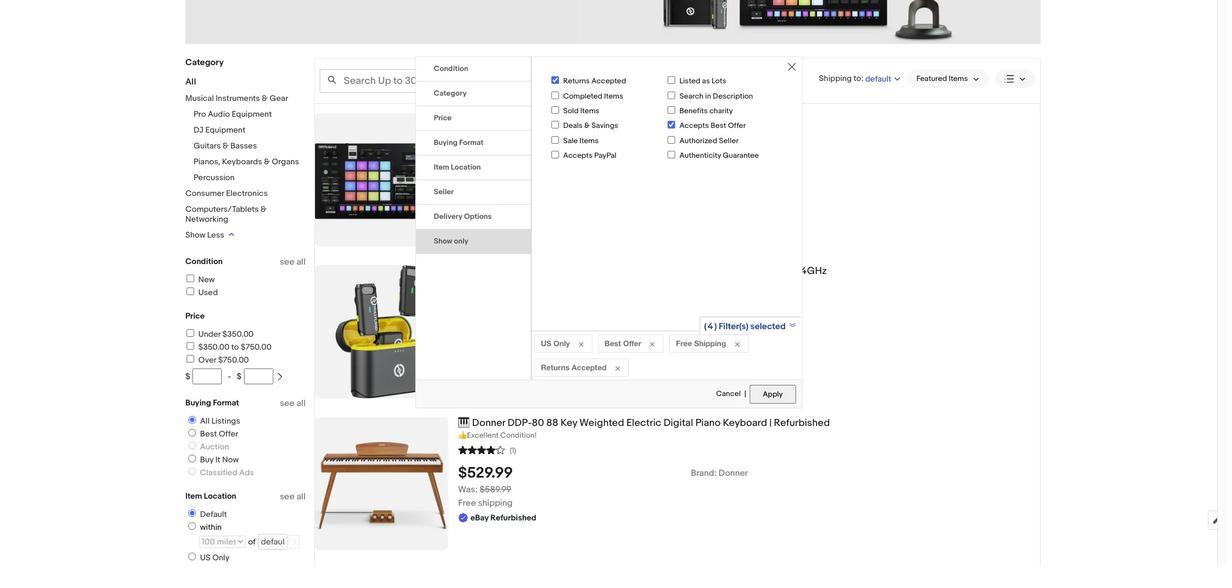 Task type: locate. For each thing, give the bounding box(es) containing it.
accepted up "weighted"
[[572, 363, 607, 372]]

Default radio
[[188, 510, 196, 517]]

equipment up the guitars & basses "link"
[[205, 125, 246, 135]]

2 horizontal spatial offer
[[728, 121, 746, 131]]

0 vertical spatial see
[[280, 257, 295, 268]]

2 see from the top
[[280, 398, 295, 409]]

Authenticity Guarantee checkbox
[[668, 151, 676, 159]]

musical instruments & gear link
[[185, 93, 288, 103]]

0 vertical spatial all
[[185, 76, 196, 87]]

organs
[[272, 157, 299, 167]]

2 vertical spatial see all button
[[280, 491, 306, 502]]

1 vertical spatial best offer
[[200, 429, 238, 439]]

0 horizontal spatial format
[[213, 398, 239, 408]]

donner down 👍excellent condition! text box
[[719, 468, 748, 479]]

0 horizontal spatial item location
[[185, 491, 236, 501]]

go image
[[290, 538, 298, 547]]

0 vertical spatial item
[[434, 163, 449, 172]]

1 vertical spatial item
[[185, 491, 202, 501]]

0 vertical spatial returns
[[563, 76, 590, 86]]

accepted up completed items
[[592, 76, 627, 86]]

Apply submit
[[750, 385, 796, 404]]

location up default
[[204, 491, 236, 501]]

verselab
[[493, 113, 533, 125]]

refurbished inside 🎹 donner ddp-80 88 key weighted electric digital piano keyboard | refurbished 👍excellent condition!
[[774, 417, 830, 429]]

1 vertical spatial seller
[[434, 187, 454, 197]]

returns accepted up completed items
[[563, 76, 627, 86]]

as
[[703, 76, 710, 86]]

items for sold items
[[581, 106, 600, 116]]

0 horizontal spatial roland
[[458, 113, 490, 125]]

items down "583 results"
[[605, 91, 624, 101]]

format
[[459, 138, 484, 148], [213, 398, 239, 408]]

microphone,
[[617, 265, 675, 277]]

show
[[185, 230, 206, 240], [434, 237, 453, 246]]

refurbished down "lark"
[[491, 308, 537, 318]]

0 vertical spatial best offer
[[605, 339, 642, 348]]

accepts best offer
[[680, 121, 746, 131]]

all for all musical instruments & gear pro audio equipment dj equipment guitars & basses pianos, keyboards & organs percussion consumer electronics computers/tablets & networking show less
[[185, 76, 196, 87]]

1 horizontal spatial donner
[[719, 468, 748, 479]]

tab list
[[416, 57, 531, 254]]

item
[[434, 163, 449, 172], [185, 491, 202, 501]]

cancel button
[[716, 385, 742, 405]]

$750.00 right to
[[241, 342, 272, 352]]

0 horizontal spatial price
[[185, 311, 205, 321]]

$ for maximum value "text box"
[[237, 372, 242, 382]]

1 vertical spatial format
[[213, 398, 239, 408]]

👍excellent
[[458, 431, 499, 440]]

listings
[[212, 416, 240, 426]]

1 vertical spatial accepts
[[563, 151, 593, 160]]

1 vertical spatial best
[[605, 339, 621, 348]]

show down networking at the top left of page
[[185, 230, 206, 240]]

2 vertical spatial ebay
[[471, 513, 489, 523]]

$ for minimum value text field
[[185, 372, 190, 382]]

0 horizontal spatial accepts
[[563, 151, 593, 160]]

1 vertical spatial location
[[204, 491, 236, 501]]

donner for 🎹
[[472, 417, 506, 429]]

within radio
[[188, 522, 196, 530]]

3 ebay from the top
[[471, 513, 489, 523]]

ebay down shipping
[[471, 513, 489, 523]]

seller
[[719, 136, 739, 145], [434, 187, 454, 197]]

0 vertical spatial location
[[451, 163, 481, 172]]

0 horizontal spatial free
[[458, 498, 476, 509]]

$350.00 up to
[[223, 329, 254, 339]]

ebay for $529.99
[[471, 513, 489, 523]]

2 horizontal spatial best
[[711, 121, 727, 131]]

0 horizontal spatial best offer
[[200, 429, 238, 439]]

item up the default option
[[185, 491, 202, 501]]

Completed Items checkbox
[[552, 91, 559, 99]]

1 horizontal spatial condition
[[434, 64, 468, 74]]

2 vertical spatial ebay refurbished
[[471, 513, 537, 523]]

0 vertical spatial $750.00
[[241, 342, 272, 352]]

$ down over $750.00 checkbox
[[185, 372, 190, 382]]

Used checkbox
[[187, 288, 194, 295]]

1 brand: from the top
[[691, 154, 717, 165]]

0 horizontal spatial donner
[[472, 417, 506, 429]]

top rated plus
[[701, 138, 761, 149]]

show only
[[434, 237, 469, 246]]

(
[[705, 321, 707, 332]]

1 horizontal spatial $
[[237, 372, 242, 382]]

0 horizontal spatial seller
[[434, 187, 454, 197]]

& right deals
[[585, 121, 590, 131]]

New checkbox
[[187, 275, 194, 282]]

0 vertical spatial category
[[185, 57, 224, 68]]

1 see from the top
[[280, 257, 295, 268]]

instruments
[[216, 93, 260, 103]]

brand: inside brand: donner was: $589.99 free shipping
[[691, 468, 717, 479]]

1 horizontal spatial seller
[[719, 136, 739, 145]]

shipping
[[478, 498, 513, 509]]

refurbished right |
[[774, 417, 830, 429]]

classified ads
[[200, 468, 254, 478]]

1 see all button from the top
[[280, 257, 306, 268]]

0 horizontal spatial show
[[185, 230, 206, 240]]

all right all listings radio
[[200, 416, 210, 426]]

1 see all from the top
[[280, 257, 306, 268]]

to
[[231, 342, 239, 352]]

buying format up "114" on the left of the page
[[434, 138, 484, 148]]

show left only on the left
[[434, 237, 453, 246]]

brand: roland
[[691, 154, 747, 165]]

Benefits charity checkbox
[[668, 106, 676, 114]]

all up musical
[[185, 76, 196, 87]]

1 vertical spatial ebay
[[471, 308, 489, 318]]

👍Excellent Condition! text field
[[458, 431, 1041, 441]]

hollyland lark m1 wireless lavalier microphone, noise cancellation 656ft 2.4ghz link
[[458, 265, 1041, 278]]

1 vertical spatial equipment
[[205, 125, 246, 135]]

$350.00 up over $750.00 link
[[198, 342, 230, 352]]

price inside tab list
[[434, 113, 452, 123]]

pianos, keyboards & organs link
[[194, 157, 299, 167]]

0 vertical spatial all
[[297, 257, 306, 268]]

free
[[676, 339, 692, 348], [458, 498, 476, 509]]

2 all from the top
[[297, 398, 306, 409]]

refurbished up authorized seller option
[[644, 113, 700, 125]]

2 ebay refurbished from the top
[[471, 308, 537, 318]]

watching
[[472, 154, 508, 165]]

benefits
[[680, 106, 708, 116]]

accepts down the benefits
[[680, 121, 709, 131]]

Returns Accepted checkbox
[[552, 76, 559, 84]]

wireless
[[539, 265, 578, 277]]

$750.00 down '$350.00 to $750.00'
[[218, 355, 249, 365]]

roland verselab mv-1 production studio refurbished link
[[458, 113, 1041, 125]]

less
[[207, 230, 224, 240]]

1 ebay refurbished from the top
[[471, 170, 537, 180]]

All Listings radio
[[188, 416, 196, 424]]

brand: down top
[[691, 154, 717, 165]]

& left gear
[[262, 93, 268, 103]]

1 horizontal spatial format
[[459, 138, 484, 148]]

only
[[554, 339, 570, 348], [212, 553, 230, 563]]

electronics
[[226, 188, 268, 198]]

accepts
[[680, 121, 709, 131], [563, 151, 593, 160]]

0 horizontal spatial all
[[185, 76, 196, 87]]

1 vertical spatial brand:
[[691, 468, 717, 479]]

buy it now
[[200, 455, 239, 465]]

2 see all button from the top
[[280, 398, 306, 409]]

1 vertical spatial us only
[[200, 553, 230, 563]]

$350.00
[[223, 329, 254, 339], [198, 342, 230, 352]]

3 ebay refurbished from the top
[[471, 513, 537, 523]]

ads
[[239, 468, 254, 478]]

$ right -
[[237, 372, 242, 382]]

0 horizontal spatial category
[[185, 57, 224, 68]]

1 horizontal spatial us only
[[541, 339, 570, 348]]

accepted
[[592, 76, 627, 86], [572, 363, 607, 372]]

sold items
[[563, 106, 600, 116]]

1 horizontal spatial item location
[[434, 163, 481, 172]]

seller up delivery
[[434, 187, 454, 197]]

1 vertical spatial ebay refurbished
[[471, 308, 537, 318]]

656ft
[[766, 265, 791, 277]]

$350.00 to $750.00 link
[[185, 342, 272, 352]]

see
[[280, 257, 295, 268], [280, 398, 295, 409], [280, 491, 295, 502]]

donner for brand:
[[719, 468, 748, 479]]

0 vertical spatial ebay refurbished
[[471, 170, 537, 180]]

0 horizontal spatial best
[[200, 429, 217, 439]]

0 horizontal spatial item
[[185, 491, 202, 501]]

buy
[[200, 455, 214, 465]]

2 brand: from the top
[[691, 468, 717, 479]]

ebay refurbished for $527.99
[[471, 170, 537, 180]]

0 vertical spatial see all button
[[280, 257, 306, 268]]

donner up 👍excellent
[[472, 417, 506, 429]]

1 vertical spatial all
[[200, 416, 210, 426]]

0 vertical spatial seller
[[719, 136, 739, 145]]

2 vertical spatial see all
[[280, 491, 306, 502]]

format up listings at the bottom left of page
[[213, 398, 239, 408]]

top
[[701, 138, 716, 149]]

1 $ from the left
[[185, 372, 190, 382]]

buying
[[434, 138, 458, 148], [185, 398, 211, 408]]

format up "114" on the left of the page
[[459, 138, 484, 148]]

0 vertical spatial offer
[[728, 121, 746, 131]]

1 vertical spatial only
[[212, 553, 230, 563]]

tab list containing condition
[[416, 57, 531, 254]]

0 horizontal spatial only
[[212, 553, 230, 563]]

2 vertical spatial offer
[[219, 429, 238, 439]]

1 all from the top
[[297, 257, 306, 268]]

equipment down instruments
[[232, 109, 272, 119]]

1 vertical spatial condition
[[185, 257, 223, 266]]

1 horizontal spatial category
[[434, 89, 467, 98]]

1 horizontal spatial accepts
[[680, 121, 709, 131]]

0 vertical spatial $350.00
[[223, 329, 254, 339]]

1 horizontal spatial roland
[[719, 154, 747, 165]]

Maximum Value text field
[[244, 369, 273, 384]]

0 horizontal spatial condition
[[185, 257, 223, 266]]

now
[[222, 455, 239, 465]]

0 horizontal spatial us only
[[200, 553, 230, 563]]

all for used
[[297, 257, 306, 268]]

0 vertical spatial us
[[541, 339, 552, 348]]

$750.00
[[241, 342, 272, 352], [218, 355, 249, 365]]

0 vertical spatial format
[[459, 138, 484, 148]]

1 vertical spatial buying
[[185, 398, 211, 408]]

items up deals & savings
[[581, 106, 600, 116]]

results
[[612, 76, 640, 86]]

donner
[[472, 417, 506, 429], [719, 468, 748, 479]]

US Only radio
[[188, 553, 196, 561]]

search in description
[[680, 91, 753, 101]]

offer
[[728, 121, 746, 131], [624, 339, 642, 348], [219, 429, 238, 439]]

brand: donner was: $589.99 free shipping
[[458, 468, 748, 509]]

guitars
[[194, 141, 221, 151]]

keyboards
[[222, 157, 262, 167]]

2 vertical spatial all
[[297, 491, 306, 502]]

Under $350.00 checkbox
[[187, 329, 194, 337]]

Buy It Now radio
[[188, 455, 196, 463]]

1 horizontal spatial price
[[434, 113, 452, 123]]

accepts down sale items
[[563, 151, 593, 160]]

0 vertical spatial price
[[434, 113, 452, 123]]

submit price range image
[[276, 373, 284, 381]]

$
[[185, 372, 190, 382], [237, 372, 242, 382]]

returns accepted up key at left
[[541, 363, 607, 372]]

within
[[200, 522, 222, 532]]

percussion link
[[194, 173, 235, 183]]

price
[[434, 113, 452, 123], [185, 311, 205, 321]]

4
[[708, 321, 714, 332]]

m1
[[525, 265, 536, 277]]

2 vertical spatial see
[[280, 491, 295, 502]]

roland up "$527.99"
[[458, 113, 490, 125]]

1 vertical spatial items
[[581, 106, 600, 116]]

1 vertical spatial see all
[[280, 398, 306, 409]]

1 vertical spatial free
[[458, 498, 476, 509]]

authorized
[[680, 136, 718, 145]]

🎹 donner ddp-80 88 key weighted electric digital piano keyboard | refurbished link
[[458, 417, 1041, 430]]

2 see all from the top
[[280, 398, 306, 409]]

2 ebay from the top
[[471, 308, 489, 318]]

item location up default
[[185, 491, 236, 501]]

pianos,
[[194, 157, 220, 167]]

free left shipping at the right
[[676, 339, 692, 348]]

ebay down 114 watching on the left of the page
[[471, 170, 489, 180]]

all inside all musical instruments & gear pro audio equipment dj equipment guitars & basses pianos, keyboards & organs percussion consumer electronics computers/tablets & networking show less
[[185, 76, 196, 87]]

cancellation
[[706, 265, 764, 277]]

donner inside brand: donner was: $589.99 free shipping
[[719, 468, 748, 479]]

all for all listings
[[200, 416, 210, 426]]

ebay for $527.99
[[471, 170, 489, 180]]

digital
[[664, 417, 694, 429]]

1 vertical spatial donner
[[719, 468, 748, 479]]

mv-
[[535, 113, 554, 125]]

returns up 88
[[541, 363, 570, 372]]

( 4 ) filter(s) selected
[[705, 321, 786, 332]]

items up accepts paypal
[[580, 136, 599, 145]]

0 vertical spatial ebay
[[471, 170, 489, 180]]

seller up authenticity guarantee
[[719, 136, 739, 145]]

0 horizontal spatial buying
[[185, 398, 211, 408]]

format inside tab list
[[459, 138, 484, 148]]

Sold Items checkbox
[[552, 106, 559, 114]]

buying left "$527.99"
[[434, 138, 458, 148]]

1 horizontal spatial location
[[451, 163, 481, 172]]

114 watching
[[458, 154, 508, 165]]

buying format up all listings link
[[185, 398, 239, 408]]

dj
[[194, 125, 204, 135]]

brand: down piano
[[691, 468, 717, 479]]

default text field
[[258, 534, 287, 550]]

2 $ from the left
[[237, 372, 242, 382]]

condition!
[[501, 431, 537, 440]]

plus
[[744, 138, 761, 149]]

ebay refurbished down "lark"
[[471, 308, 537, 318]]

0 vertical spatial brand:
[[691, 154, 717, 165]]

buying up all listings radio
[[185, 398, 211, 408]]

us
[[541, 339, 552, 348], [200, 553, 211, 563]]

1 vertical spatial buying format
[[185, 398, 239, 408]]

lark
[[504, 265, 523, 277]]

Over $750.00 checkbox
[[187, 355, 194, 363]]

auction
[[200, 442, 229, 452]]

location down "$527.99"
[[451, 163, 481, 172]]

roland down top rated plus
[[719, 154, 747, 165]]

free down was:
[[458, 498, 476, 509]]

1 vertical spatial see
[[280, 398, 295, 409]]

keyboard
[[723, 417, 768, 429]]

hollyland
[[458, 265, 501, 277]]

ebay refurbished down shipping
[[471, 513, 537, 523]]

item left "114" on the left of the page
[[434, 163, 449, 172]]

0 vertical spatial items
[[605, 91, 624, 101]]

item location down "$527.99"
[[434, 163, 481, 172]]

see for used
[[280, 257, 295, 268]]

brand: for donner
[[691, 468, 717, 479]]

ebay down hollyland
[[471, 308, 489, 318]]

donner inside 🎹 donner ddp-80 88 key weighted electric digital piano keyboard | refurbished 👍excellent condition!
[[472, 417, 506, 429]]

0 horizontal spatial $
[[185, 372, 190, 382]]

deals
[[563, 121, 583, 131]]

ebay refurbished down watching
[[471, 170, 537, 180]]

1 ebay from the top
[[471, 170, 489, 180]]

returns up completed
[[563, 76, 590, 86]]



Task type: describe. For each thing, give the bounding box(es) containing it.
used link
[[185, 288, 218, 298]]

percussion
[[194, 173, 235, 183]]

paypal
[[595, 151, 617, 160]]

over $750.00 link
[[185, 355, 249, 365]]

0 vertical spatial condition
[[434, 64, 468, 74]]

accepts for accepts best offer
[[680, 121, 709, 131]]

buy it now link
[[184, 455, 241, 465]]

Sale Items checkbox
[[552, 136, 559, 144]]

& left organs
[[264, 157, 270, 167]]

completed
[[563, 91, 603, 101]]

all for best offer
[[297, 398, 306, 409]]

savings
[[592, 121, 619, 131]]

0 vertical spatial accepted
[[592, 76, 627, 86]]

see all for best offer
[[280, 398, 306, 409]]

over $750.00
[[198, 355, 249, 365]]

hollyland lark m1 wireless lavalier microphone, noise cancellation 656ft 2.4ghz image
[[336, 265, 428, 399]]

583 results
[[596, 76, 640, 86]]

accepts for accepts paypal
[[563, 151, 593, 160]]

0 vertical spatial returns accepted
[[563, 76, 627, 86]]

roland verselab mv-1 production studio refurbished image
[[315, 113, 448, 247]]

0 vertical spatial roland
[[458, 113, 490, 125]]

Listed as Lots checkbox
[[668, 76, 676, 84]]

1 horizontal spatial item
[[434, 163, 449, 172]]

sale
[[563, 136, 578, 145]]

consumer
[[185, 188, 224, 198]]

|
[[770, 417, 772, 429]]

show inside all musical instruments & gear pro audio equipment dj equipment guitars & basses pianos, keyboards & organs percussion consumer electronics computers/tablets & networking show less
[[185, 230, 206, 240]]

$350.00 to $750.00
[[198, 342, 272, 352]]

114
[[458, 154, 470, 165]]

2.4ghz
[[793, 265, 827, 277]]

0 vertical spatial free
[[676, 339, 692, 348]]

rated
[[718, 138, 742, 149]]

under $350.00 link
[[185, 329, 254, 339]]

listed
[[680, 76, 701, 86]]

charity
[[710, 106, 733, 116]]

over
[[198, 355, 216, 365]]

studio
[[612, 113, 642, 125]]

free inside brand: donner was: $589.99 free shipping
[[458, 498, 476, 509]]

see all button for best offer
[[280, 398, 306, 409]]

1 horizontal spatial show
[[434, 237, 453, 246]]

Best Offer radio
[[188, 429, 196, 437]]

under
[[198, 329, 221, 339]]

piano
[[696, 417, 721, 429]]

under $350.00
[[198, 329, 254, 339]]

electric
[[627, 417, 662, 429]]

1 vertical spatial price
[[185, 311, 205, 321]]

& down electronics
[[261, 204, 267, 214]]

deals & savings
[[563, 121, 619, 131]]

0 vertical spatial us only
[[541, 339, 570, 348]]

$350.00 to $750.00 checkbox
[[187, 342, 194, 350]]

[object undefined] image
[[691, 138, 761, 149]]

weighted
[[580, 417, 625, 429]]

search
[[680, 91, 704, 101]]

gear
[[270, 93, 288, 103]]

see all for used
[[280, 257, 306, 268]]

close image
[[788, 63, 796, 71]]

of
[[248, 537, 256, 547]]

see all button for used
[[280, 257, 306, 268]]

guarantee
[[723, 151, 759, 160]]

0 horizontal spatial location
[[204, 491, 236, 501]]

0 vertical spatial equipment
[[232, 109, 272, 119]]

ebay refurbished for $529.99
[[471, 513, 537, 523]]

1 vertical spatial returns
[[541, 363, 570, 372]]

refurbished down watching
[[491, 170, 537, 180]]

show less button
[[185, 230, 234, 240]]

authorized seller
[[680, 136, 739, 145]]

shipping
[[695, 339, 727, 348]]

authenticity guarantee
[[680, 151, 759, 160]]

item location inside tab list
[[434, 163, 481, 172]]

completed items
[[563, 91, 624, 101]]

1 vertical spatial us
[[200, 553, 211, 563]]

new
[[198, 275, 215, 285]]

1 vertical spatial offer
[[624, 339, 642, 348]]

88
[[547, 417, 559, 429]]

1 horizontal spatial buying
[[434, 138, 458, 148]]

auction link
[[184, 442, 232, 452]]

us only link
[[184, 553, 232, 563]]

free shipping
[[676, 339, 727, 348]]

🎹 donner ddp-80 88 key weighted electric digital piano keyboard | refurbished image
[[315, 417, 448, 551]]

1 vertical spatial returns accepted
[[541, 363, 607, 372]]

musical
[[185, 93, 214, 103]]

1 vertical spatial $350.00
[[198, 342, 230, 352]]

pro
[[194, 109, 206, 119]]

1 horizontal spatial best
[[605, 339, 621, 348]]

1 horizontal spatial us
[[541, 339, 552, 348]]

3 see all from the top
[[280, 491, 306, 502]]

1 vertical spatial roland
[[719, 154, 747, 165]]

& down "dj equipment" link
[[223, 141, 229, 151]]

ddp-
[[508, 417, 532, 429]]

items for completed items
[[605, 91, 624, 101]]

Accepts PayPal checkbox
[[552, 151, 559, 159]]

dj equipment link
[[194, 125, 246, 135]]

key
[[561, 417, 578, 429]]

)
[[715, 321, 717, 332]]

3 all from the top
[[297, 491, 306, 502]]

2 vertical spatial best
[[200, 429, 217, 439]]

0 vertical spatial buying format
[[434, 138, 484, 148]]

classified ads link
[[184, 468, 256, 478]]

🎹 donner ddp-80 88 key weighted electric digital piano keyboard | refurbished 👍excellent condition!
[[458, 417, 830, 440]]

noise
[[677, 265, 703, 277]]

Minimum Value text field
[[193, 369, 222, 384]]

listed as lots
[[680, 76, 727, 86]]

guitars & basses link
[[194, 141, 257, 151]]

pro audio equipment link
[[194, 109, 272, 119]]

0 horizontal spatial offer
[[219, 429, 238, 439]]

(1) link
[[458, 444, 517, 455]]

Search in Description checkbox
[[668, 91, 676, 99]]

1 vertical spatial $750.00
[[218, 355, 249, 365]]

3 see from the top
[[280, 491, 295, 502]]

Auction radio
[[188, 442, 196, 450]]

see for best offer
[[280, 398, 295, 409]]

Classified Ads radio
[[188, 468, 196, 475]]

hollyland lark m1 wireless lavalier microphone, noise cancellation 656ft 2.4ghz
[[458, 265, 827, 277]]

only
[[454, 237, 469, 246]]

benefits charity
[[680, 106, 733, 116]]

computers/tablets
[[185, 204, 259, 214]]

refurbished down shipping
[[491, 513, 537, 523]]

0 vertical spatial best
[[711, 121, 727, 131]]

delivery
[[434, 212, 463, 221]]

filter(s)
[[719, 321, 749, 332]]

category inside tab list
[[434, 89, 467, 98]]

audio
[[208, 109, 230, 119]]

1 vertical spatial accepted
[[572, 363, 607, 372]]

production
[[559, 113, 610, 125]]

Accepts Best Offer checkbox
[[668, 121, 676, 129]]

1 horizontal spatial only
[[554, 339, 570, 348]]

cancel
[[717, 389, 741, 399]]

all listings
[[200, 416, 240, 426]]

583
[[596, 76, 610, 86]]

basses
[[231, 141, 257, 151]]

3 see all button from the top
[[280, 491, 306, 502]]

1 vertical spatial item location
[[185, 491, 236, 501]]

Authorized Seller checkbox
[[668, 136, 676, 144]]

classified
[[200, 468, 238, 478]]

4 out of 5 stars image
[[458, 444, 505, 455]]

items for sale items
[[580, 136, 599, 145]]

80
[[532, 417, 544, 429]]

lavalier
[[580, 265, 615, 277]]

brand: for roland
[[691, 154, 717, 165]]

🎹
[[458, 417, 470, 429]]

lots
[[712, 76, 727, 86]]

Deals & Savings checkbox
[[552, 121, 559, 129]]

all listings link
[[184, 416, 243, 426]]

description
[[713, 91, 753, 101]]



Task type: vqa. For each thing, say whether or not it's contained in the screenshot.
BUYING FORMAT inside the tab list
yes



